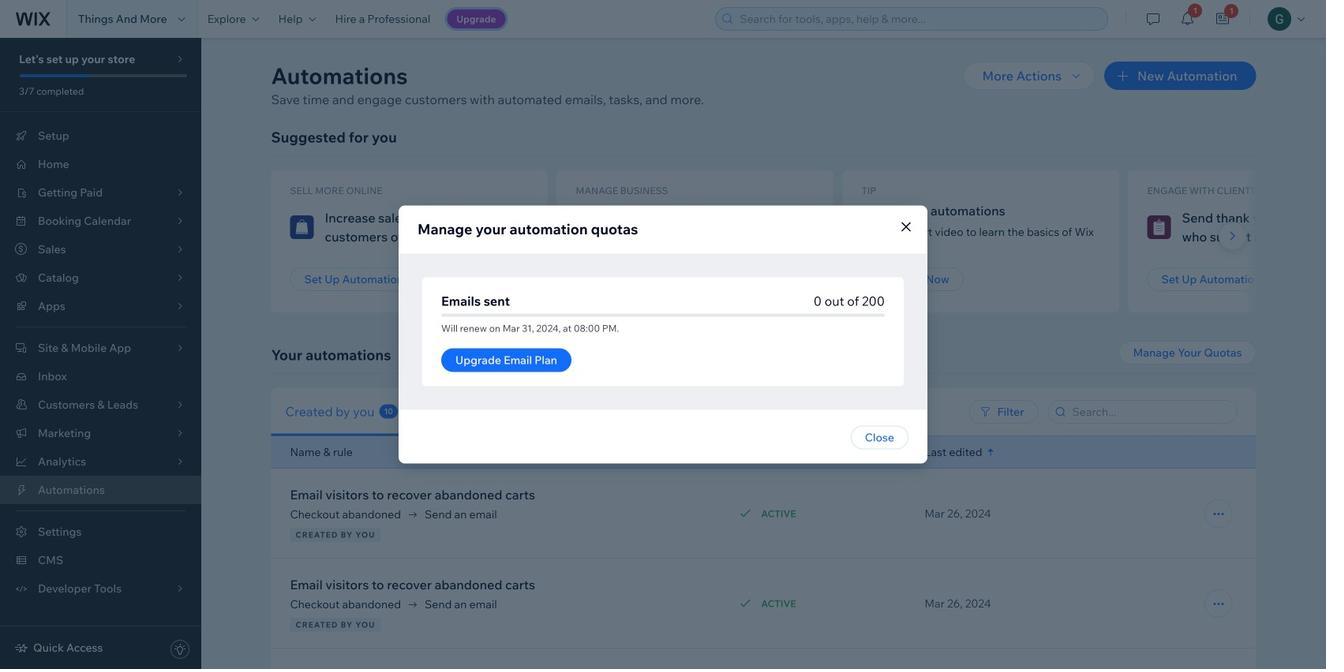 Task type: locate. For each thing, give the bounding box(es) containing it.
2 horizontal spatial category image
[[1148, 216, 1171, 239]]

Search... field
[[1068, 401, 1232, 423]]

category image
[[290, 216, 314, 239], [576, 216, 600, 239], [1148, 216, 1171, 239]]

3 category image from the left
[[1148, 216, 1171, 239]]

1 category image from the left
[[290, 216, 314, 239]]

tab list
[[271, 388, 774, 436]]

1 horizontal spatial category image
[[576, 216, 600, 239]]

Search for tools, apps, help & more... field
[[735, 8, 1103, 30]]

list
[[271, 171, 1326, 313]]

2 category image from the left
[[576, 216, 600, 239]]

0 horizontal spatial category image
[[290, 216, 314, 239]]

sidebar element
[[0, 38, 201, 670]]



Task type: vqa. For each thing, say whether or not it's contained in the screenshot.
Warehousing Solutions LINK
no



